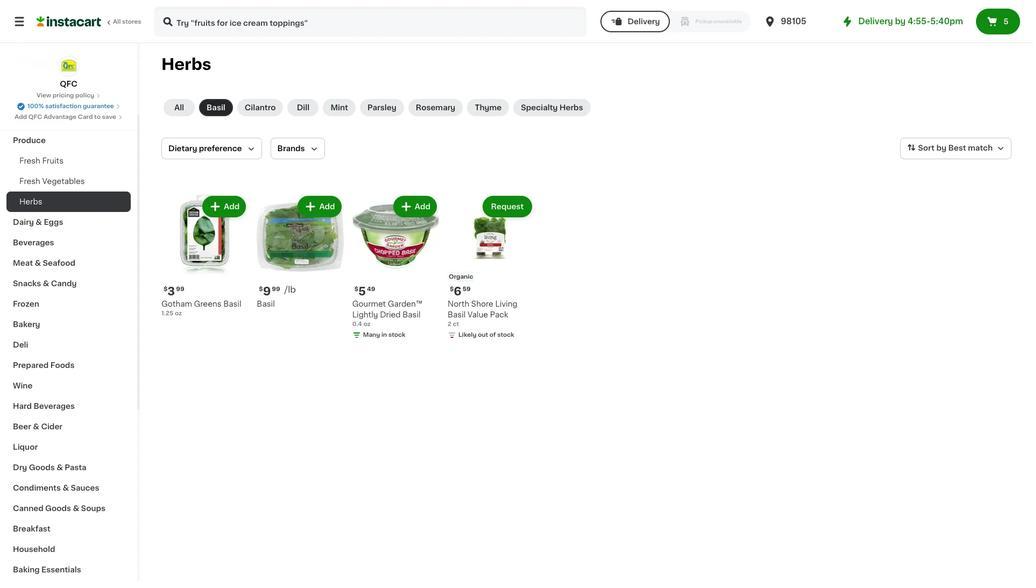 Task type: vqa. For each thing, say whether or not it's contained in the screenshot.
(Design associated with Dixie Paper Bowls, 10 oz Disposable Bowls (Design May Vary) 72 ct
no



Task type: locate. For each thing, give the bounding box(es) containing it.
goods down condiments & sauces
[[45, 505, 71, 512]]

& inside beer & cider link
[[33, 423, 39, 431]]

out
[[478, 332, 488, 338]]

of
[[490, 332, 496, 338]]

& inside snacks & candy link
[[43, 280, 49, 287]]

condiments & sauces
[[13, 484, 99, 492]]

specialty herbs
[[521, 104, 583, 111]]

baking essentials link
[[6, 560, 131, 580]]

2 fresh from the top
[[19, 178, 40, 185]]

foods
[[50, 362, 74, 369]]

to
[[94, 114, 101, 120]]

hard beverages link
[[6, 396, 131, 417]]

1 vertical spatial all
[[174, 104, 184, 111]]

meat & seafood
[[13, 259, 75, 267]]

frozen link
[[6, 294, 131, 314]]

all left basil 'link'
[[174, 104, 184, 111]]

specialty herbs link
[[514, 99, 591, 116]]

delivery for delivery
[[628, 18, 660, 25]]

3 $ from the left
[[450, 286, 454, 292]]

dietary preference button
[[161, 138, 262, 159]]

1 horizontal spatial by
[[937, 144, 947, 152]]

Search field
[[155, 8, 586, 36]]

0 vertical spatial oz
[[175, 311, 182, 317]]

1 vertical spatial fresh
[[19, 178, 40, 185]]

3 product group from the left
[[352, 194, 439, 342]]

fresh down produce
[[19, 157, 40, 165]]

1 $ from the left
[[164, 286, 168, 292]]

pack
[[490, 311, 508, 319]]

by inside field
[[937, 144, 947, 152]]

view
[[37, 93, 51, 98]]

0 horizontal spatial 99
[[176, 286, 184, 292]]

0 vertical spatial goods
[[29, 464, 55, 471]]

wine
[[13, 382, 32, 390]]

beverages down 'dairy & eggs'
[[13, 239, 54, 246]]

fresh vegetables
[[19, 178, 85, 185]]

match
[[968, 144, 993, 152]]

& left pasta
[[57, 464, 63, 471]]

hard beverages
[[13, 403, 75, 410]]

add for 5
[[415, 203, 431, 210]]

99 right 3
[[176, 286, 184, 292]]

0.4
[[352, 321, 362, 327]]

1 product group from the left
[[161, 194, 248, 318]]

cilantro
[[245, 104, 276, 111]]

fresh vegetables link
[[6, 171, 131, 192]]

3 add button from the left
[[394, 197, 436, 216]]

2 $ from the left
[[259, 286, 263, 292]]

canned goods & soups link
[[6, 498, 131, 519]]

$ 5 49
[[354, 286, 375, 297]]

& left soups
[[73, 505, 79, 512]]

recipes
[[13, 96, 45, 103]]

all for all
[[174, 104, 184, 111]]

instacart logo image
[[37, 15, 101, 28]]

qfc logo image
[[58, 56, 79, 76]]

1 99 from the left
[[176, 286, 184, 292]]

household
[[13, 546, 55, 553]]

basil down garden™ on the left bottom of the page
[[403, 311, 421, 319]]

1 horizontal spatial 5
[[1004, 18, 1009, 25]]

1 vertical spatial goods
[[45, 505, 71, 512]]

by left 4:55-
[[895, 17, 906, 25]]

& inside meat & seafood link
[[35, 259, 41, 267]]

& inside dairy & eggs link
[[36, 218, 42, 226]]

service type group
[[601, 11, 751, 32]]

produce link
[[6, 130, 131, 151]]

1 horizontal spatial herbs
[[161, 57, 211, 72]]

2 horizontal spatial add button
[[394, 197, 436, 216]]

snacks & candy
[[13, 280, 77, 287]]

delivery
[[859, 17, 893, 25], [628, 18, 660, 25]]

0 vertical spatial herbs
[[161, 57, 211, 72]]

$ left 49
[[354, 286, 358, 292]]

1 vertical spatial oz
[[364, 321, 371, 327]]

basil inside gourmet garden™ lightly dried basil 0.4 oz
[[403, 311, 421, 319]]

many in stock
[[363, 332, 406, 338]]

1 horizontal spatial add button
[[299, 197, 340, 216]]

1 vertical spatial qfc
[[28, 114, 42, 120]]

& inside "condiments & sauces" link
[[63, 484, 69, 492]]

1 vertical spatial by
[[937, 144, 947, 152]]

$ left 59
[[450, 286, 454, 292]]

basil down 9
[[257, 300, 275, 308]]

$ left /lb
[[259, 286, 263, 292]]

mint link
[[323, 99, 356, 116]]

request button
[[484, 197, 531, 216]]

1 horizontal spatial stock
[[497, 332, 514, 338]]

dry goods & pasta link
[[6, 457, 131, 478]]

1 horizontal spatial all
[[174, 104, 184, 111]]

greens
[[194, 300, 221, 308]]

0 vertical spatial fresh
[[19, 157, 40, 165]]

beverages link
[[6, 232, 131, 253]]

0 vertical spatial by
[[895, 17, 906, 25]]

0 vertical spatial beverages
[[13, 239, 54, 246]]

bakery
[[13, 321, 40, 328]]

& left eggs
[[36, 218, 42, 226]]

0 horizontal spatial stock
[[388, 332, 406, 338]]

candy
[[51, 280, 77, 287]]

product group containing 3
[[161, 194, 248, 318]]

2 add button from the left
[[299, 197, 340, 216]]

0 horizontal spatial by
[[895, 17, 906, 25]]

stock right "of"
[[497, 332, 514, 338]]

2 horizontal spatial herbs
[[560, 104, 583, 111]]

fresh down fresh fruits
[[19, 178, 40, 185]]

fresh fruits
[[19, 157, 63, 165]]

oz inside gotham greens basil 1.25 oz
[[175, 311, 182, 317]]

1 stock from the left
[[497, 332, 514, 338]]

5 button
[[976, 9, 1020, 34]]

& left sauces
[[63, 484, 69, 492]]

by right sort
[[937, 144, 947, 152]]

thyme
[[475, 104, 502, 111]]

delivery by 4:55-5:40pm link
[[841, 15, 963, 28]]

goods
[[29, 464, 55, 471], [45, 505, 71, 512]]

0 vertical spatial qfc
[[60, 80, 77, 88]]

gotham
[[161, 300, 192, 308]]

& left candy
[[43, 280, 49, 287]]

$ inside $ 6 59
[[450, 286, 454, 292]]

fresh for fresh vegetables
[[19, 178, 40, 185]]

oz down "lightly"
[[364, 321, 371, 327]]

0 horizontal spatial all
[[113, 19, 121, 25]]

1 vertical spatial herbs
[[560, 104, 583, 111]]

qfc
[[60, 80, 77, 88], [28, 114, 42, 120]]

buy
[[30, 36, 45, 44]]

sort by
[[918, 144, 947, 152]]

qfc up view pricing policy link
[[60, 80, 77, 88]]

basil right all link
[[207, 104, 225, 111]]

2 product group from the left
[[257, 194, 344, 310]]

stock
[[497, 332, 514, 338], [388, 332, 406, 338]]

0 horizontal spatial oz
[[175, 311, 182, 317]]

goods up condiments
[[29, 464, 55, 471]]

$ inside $ 9 99 /lb
[[259, 286, 263, 292]]

qfc down 100%
[[28, 114, 42, 120]]

liquor
[[13, 443, 38, 451]]

Best match Sort by field
[[900, 138, 1012, 159]]

all
[[113, 19, 121, 25], [174, 104, 184, 111]]

product group
[[161, 194, 248, 318], [257, 194, 344, 310], [352, 194, 439, 342], [448, 194, 535, 342]]

fresh for fresh fruits
[[19, 157, 40, 165]]

$ up gotham at the bottom of the page
[[164, 286, 168, 292]]

sort
[[918, 144, 935, 152]]

gotham greens basil 1.25 oz
[[161, 300, 241, 317]]

99 inside $ 9 99 /lb
[[272, 286, 280, 292]]

view pricing policy link
[[37, 91, 101, 100]]

1 fresh from the top
[[19, 157, 40, 165]]

household link
[[6, 539, 131, 560]]

bakery link
[[6, 314, 131, 335]]

save
[[102, 114, 116, 120]]

add button for 3
[[203, 197, 245, 216]]

many
[[363, 332, 380, 338]]

soups
[[81, 505, 105, 512]]

basil right greens
[[223, 300, 241, 308]]

0 horizontal spatial add button
[[203, 197, 245, 216]]

2 vertical spatial herbs
[[19, 198, 42, 206]]

brands button
[[270, 138, 325, 159]]

1 add button from the left
[[203, 197, 245, 216]]

99 inside the $ 3 99
[[176, 286, 184, 292]]

dietary
[[168, 145, 197, 152]]

eggs
[[44, 218, 63, 226]]

& for beer
[[33, 423, 39, 431]]

1 vertical spatial 5
[[358, 286, 366, 297]]

1 horizontal spatial qfc
[[60, 80, 77, 88]]

thyme link
[[467, 99, 509, 116]]

99
[[176, 286, 184, 292], [272, 286, 280, 292]]

product group containing 9
[[257, 194, 344, 310]]

herbs up 'dairy & eggs'
[[19, 198, 42, 206]]

1 horizontal spatial 99
[[272, 286, 280, 292]]

basil link
[[199, 99, 233, 116]]

$ 6 59
[[450, 286, 471, 297]]

$ 9 99 /lb
[[259, 285, 296, 297]]

beverages
[[13, 239, 54, 246], [34, 403, 75, 410]]

99 right 9
[[272, 286, 280, 292]]

condiments & sauces link
[[6, 478, 131, 498]]

delivery inside button
[[628, 18, 660, 25]]

$ 3 99
[[164, 286, 184, 297]]

dairy & eggs link
[[6, 212, 131, 232]]

1 horizontal spatial oz
[[364, 321, 371, 327]]

& right meat
[[35, 259, 41, 267]]

$ inside the $ 3 99
[[164, 286, 168, 292]]

rosemary
[[416, 104, 455, 111]]

cider
[[41, 423, 62, 431]]

beer & cider link
[[6, 417, 131, 437]]

0 horizontal spatial qfc
[[28, 114, 42, 120]]

oz inside gourmet garden™ lightly dried basil 0.4 oz
[[364, 321, 371, 327]]

condiments
[[13, 484, 61, 492]]

$ inside $ 5 49
[[354, 286, 358, 292]]

4 $ from the left
[[354, 286, 358, 292]]

gourmet garden™ lightly dried basil 0.4 oz
[[352, 300, 423, 327]]

0 vertical spatial all
[[113, 19, 121, 25]]

dietary preference
[[168, 145, 242, 152]]

4 product group from the left
[[448, 194, 535, 342]]

beverages up cider
[[34, 403, 75, 410]]

satisfaction
[[45, 103, 81, 109]]

basil up ct
[[448, 311, 466, 319]]

herbs right specialty
[[560, 104, 583, 111]]

stock right in
[[388, 332, 406, 338]]

guarantee
[[83, 103, 114, 109]]

1 horizontal spatial delivery
[[859, 17, 893, 25]]

dry goods & pasta
[[13, 464, 86, 471]]

5
[[1004, 18, 1009, 25], [358, 286, 366, 297]]

oz down gotham at the bottom of the page
[[175, 311, 182, 317]]

None search field
[[154, 6, 587, 37]]

& right beer
[[33, 423, 39, 431]]

by
[[895, 17, 906, 25], [937, 144, 947, 152]]

herbs up all link
[[161, 57, 211, 72]]

0 vertical spatial 5
[[1004, 18, 1009, 25]]

add inside 'link'
[[15, 114, 27, 120]]

delivery for delivery by 4:55-5:40pm
[[859, 17, 893, 25]]

2 99 from the left
[[272, 286, 280, 292]]

99 for 9
[[272, 286, 280, 292]]

all left stores
[[113, 19, 121, 25]]

add button for 5
[[394, 197, 436, 216]]

0 horizontal spatial delivery
[[628, 18, 660, 25]]



Task type: describe. For each thing, give the bounding box(es) containing it.
cilantro link
[[237, 99, 283, 116]]

mint
[[331, 104, 348, 111]]

beer
[[13, 423, 31, 431]]

prepared foods
[[13, 362, 74, 369]]

49
[[367, 286, 375, 292]]

herbs link
[[6, 192, 131, 212]]

fruits
[[42, 157, 63, 165]]

likely out of stock
[[459, 332, 514, 338]]

product group containing 6
[[448, 194, 535, 342]]

/lb
[[284, 285, 296, 294]]

north shore living basil value pack 2 ct
[[448, 300, 518, 327]]

5 inside button
[[1004, 18, 1009, 25]]

value
[[468, 311, 488, 319]]

advantage
[[44, 114, 77, 120]]

& for dairy
[[36, 218, 42, 226]]

& for condiments
[[63, 484, 69, 492]]

living
[[495, 300, 518, 308]]

by for sort
[[937, 144, 947, 152]]

meat
[[13, 259, 33, 267]]

4:55-
[[908, 17, 931, 25]]

goods for canned
[[45, 505, 71, 512]]

all stores link
[[37, 6, 142, 37]]

card
[[78, 114, 93, 120]]

north
[[448, 300, 469, 308]]

baking essentials
[[13, 566, 81, 574]]

delivery by 4:55-5:40pm
[[859, 17, 963, 25]]

essentials
[[41, 566, 81, 574]]

view pricing policy
[[37, 93, 94, 98]]

add for 3
[[224, 203, 240, 210]]

0 horizontal spatial 5
[[358, 286, 366, 297]]

98105 button
[[764, 6, 828, 37]]

$ for 9
[[259, 286, 263, 292]]

likely
[[459, 332, 477, 338]]

delivery button
[[601, 11, 670, 32]]

pricing
[[53, 93, 74, 98]]

qfc inside add qfc advantage card to save 'link'
[[28, 114, 42, 120]]

100% satisfaction guarantee button
[[17, 100, 120, 111]]

99 for 3
[[176, 286, 184, 292]]

& inside dry goods & pasta link
[[57, 464, 63, 471]]

breakfast
[[13, 525, 50, 533]]

buy it again
[[30, 36, 76, 44]]

$ for 3
[[164, 286, 168, 292]]

pasta
[[65, 464, 86, 471]]

dried
[[380, 311, 401, 319]]

& inside 'canned goods & soups' link
[[73, 505, 79, 512]]

liquor link
[[6, 437, 131, 457]]

qfc inside qfc link
[[60, 80, 77, 88]]

prepared
[[13, 362, 49, 369]]

100%
[[27, 103, 44, 109]]

frozen
[[13, 300, 39, 308]]

all for all stores
[[113, 19, 121, 25]]

wine link
[[6, 376, 131, 396]]

beverages inside 'link'
[[13, 239, 54, 246]]

baking
[[13, 566, 40, 574]]

add for /lb
[[319, 203, 335, 210]]

goods for dry
[[29, 464, 55, 471]]

basil inside gotham greens basil 1.25 oz
[[223, 300, 241, 308]]

& for meat
[[35, 259, 41, 267]]

canned goods & soups
[[13, 505, 105, 512]]

1 vertical spatial beverages
[[34, 403, 75, 410]]

parsley link
[[360, 99, 404, 116]]

basil inside 'link'
[[207, 104, 225, 111]]

vegetables
[[42, 178, 85, 185]]

thanksgiving
[[13, 116, 64, 124]]

snacks
[[13, 280, 41, 287]]

hard
[[13, 403, 32, 410]]

thanksgiving link
[[6, 110, 131, 130]]

preference
[[199, 145, 242, 152]]

2 stock from the left
[[388, 332, 406, 338]]

dairy & eggs
[[13, 218, 63, 226]]

ct
[[453, 321, 459, 327]]

produce
[[13, 137, 46, 144]]

$ for 5
[[354, 286, 358, 292]]

add qfc advantage card to save
[[15, 114, 116, 120]]

lightly
[[352, 311, 378, 319]]

it
[[47, 36, 53, 44]]

5:40pm
[[931, 17, 963, 25]]

59
[[463, 286, 471, 292]]

meat & seafood link
[[6, 253, 131, 273]]

dill link
[[288, 99, 319, 116]]

shore
[[471, 300, 493, 308]]

add qfc advantage card to save link
[[15, 113, 123, 122]]

lists
[[30, 58, 49, 65]]

0 horizontal spatial herbs
[[19, 198, 42, 206]]

best
[[948, 144, 966, 152]]

& for snacks
[[43, 280, 49, 287]]

deli
[[13, 341, 28, 349]]

request
[[491, 203, 524, 210]]

product group containing 5
[[352, 194, 439, 342]]

2
[[448, 321, 451, 327]]

dry
[[13, 464, 27, 471]]

specialty
[[521, 104, 558, 111]]

$9.99 per pound element
[[257, 285, 344, 299]]

basil inside north shore living basil value pack 2 ct
[[448, 311, 466, 319]]

best match
[[948, 144, 993, 152]]

$ for 6
[[450, 286, 454, 292]]

by for delivery
[[895, 17, 906, 25]]

6
[[454, 286, 462, 297]]

canned
[[13, 505, 43, 512]]



